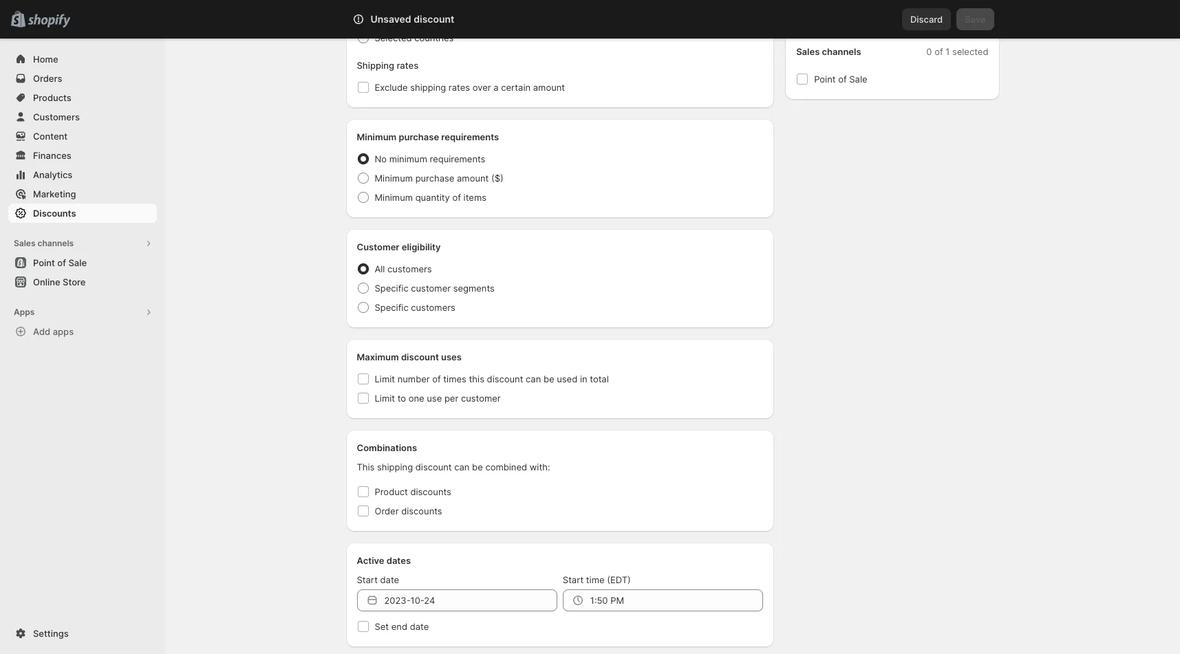 Task type: vqa. For each thing, say whether or not it's contained in the screenshot.
Active
yes



Task type: locate. For each thing, give the bounding box(es) containing it.
1 vertical spatial point
[[33, 257, 55, 268]]

be left used
[[544, 374, 555, 385]]

1 vertical spatial countries
[[415, 32, 454, 43]]

exclude
[[375, 82, 408, 93]]

no minimum requirements
[[375, 153, 486, 165]]

total
[[590, 374, 609, 385]]

discounts down product discounts
[[401, 506, 442, 517]]

0 vertical spatial discounts
[[410, 487, 451, 498]]

amount up items
[[457, 173, 489, 184]]

0 of 1 selected
[[927, 46, 989, 57]]

can left combined
[[454, 462, 470, 473]]

point
[[814, 74, 836, 85], [33, 257, 55, 268]]

requirements up no minimum requirements
[[441, 131, 499, 142]]

1 horizontal spatial sales
[[797, 46, 820, 57]]

1 vertical spatial sale
[[68, 257, 87, 268]]

can left used
[[526, 374, 541, 385]]

1 vertical spatial can
[[454, 462, 470, 473]]

0 horizontal spatial sale
[[68, 257, 87, 268]]

date down active dates
[[380, 575, 399, 586]]

2 all from the top
[[375, 264, 385, 275]]

all for all countries
[[375, 13, 385, 24]]

1 horizontal spatial sales channels
[[797, 46, 861, 57]]

can
[[526, 374, 541, 385], [454, 462, 470, 473]]

products link
[[8, 88, 157, 107]]

marketing
[[33, 189, 76, 200]]

countries up 'selected countries'
[[388, 13, 427, 24]]

selected
[[953, 46, 989, 57]]

1 vertical spatial point of sale
[[33, 257, 87, 268]]

0 vertical spatial be
[[544, 374, 555, 385]]

1 horizontal spatial sale
[[850, 74, 868, 85]]

0 horizontal spatial can
[[454, 462, 470, 473]]

limit number of times this discount can be used in total
[[375, 374, 609, 385]]

0 vertical spatial rates
[[397, 60, 419, 71]]

requirements up minimum purchase amount ($)
[[430, 153, 486, 165]]

online store link
[[8, 273, 157, 292]]

be left combined
[[472, 462, 483, 473]]

0 horizontal spatial channels
[[38, 238, 74, 248]]

0 vertical spatial specific
[[375, 283, 409, 294]]

0 horizontal spatial date
[[380, 575, 399, 586]]

all up selected
[[375, 13, 385, 24]]

($)
[[491, 173, 504, 184]]

limit left the to
[[375, 393, 395, 404]]

number
[[398, 374, 430, 385]]

used
[[557, 374, 578, 385]]

(edt)
[[607, 575, 631, 586]]

minimum for minimum purchase requirements
[[357, 131, 397, 142]]

0 vertical spatial sales channels
[[797, 46, 861, 57]]

shipping right exclude
[[410, 82, 446, 93]]

customers
[[33, 112, 80, 123]]

1 vertical spatial channels
[[38, 238, 74, 248]]

point of sale inside 'link'
[[33, 257, 87, 268]]

customers down customer eligibility
[[388, 264, 432, 275]]

1 vertical spatial all
[[375, 264, 385, 275]]

0 horizontal spatial point
[[33, 257, 55, 268]]

minimum for minimum purchase amount ($)
[[375, 173, 413, 184]]

save
[[965, 14, 986, 25]]

0 vertical spatial channels
[[822, 46, 861, 57]]

1 specific from the top
[[375, 283, 409, 294]]

uses
[[441, 352, 462, 363]]

1 horizontal spatial point
[[814, 74, 836, 85]]

1 all from the top
[[375, 13, 385, 24]]

2 specific from the top
[[375, 302, 409, 313]]

sale inside 'link'
[[68, 257, 87, 268]]

0 horizontal spatial sales channels
[[14, 238, 74, 248]]

sales
[[797, 46, 820, 57], [14, 238, 35, 248]]

customers link
[[8, 107, 157, 127]]

rates left over
[[449, 82, 470, 93]]

0 horizontal spatial start
[[357, 575, 378, 586]]

shipping down combinations
[[377, 462, 413, 473]]

1
[[946, 46, 950, 57]]

1 vertical spatial minimum
[[375, 173, 413, 184]]

1 vertical spatial sales
[[14, 238, 35, 248]]

content
[[33, 131, 68, 142]]

combinations
[[357, 443, 417, 454]]

purchase up quantity
[[415, 173, 455, 184]]

discounts up order discounts
[[410, 487, 451, 498]]

requirements for no minimum requirements
[[430, 153, 486, 165]]

be
[[544, 374, 555, 385], [472, 462, 483, 473]]

customers for all customers
[[388, 264, 432, 275]]

discount right this
[[487, 374, 523, 385]]

all customers
[[375, 264, 432, 275]]

settings link
[[8, 624, 157, 644]]

discount
[[414, 13, 454, 25], [401, 352, 439, 363], [487, 374, 523, 385], [416, 462, 452, 473]]

0 vertical spatial purchase
[[399, 131, 439, 142]]

1 horizontal spatial point of sale
[[814, 74, 868, 85]]

0 vertical spatial shipping
[[410, 82, 446, 93]]

point of sale button
[[0, 253, 165, 273]]

1 horizontal spatial start
[[563, 575, 584, 586]]

0
[[927, 46, 932, 57]]

1 vertical spatial limit
[[375, 393, 395, 404]]

all
[[375, 13, 385, 24], [375, 264, 385, 275]]

analytics link
[[8, 165, 157, 184]]

countries for selected countries
[[415, 32, 454, 43]]

rates up exclude
[[397, 60, 419, 71]]

customer up specific customers
[[411, 283, 451, 294]]

0 vertical spatial sales
[[797, 46, 820, 57]]

1 vertical spatial specific
[[375, 302, 409, 313]]

limit
[[375, 374, 395, 385], [375, 393, 395, 404]]

of
[[935, 46, 943, 57], [838, 74, 847, 85], [453, 192, 461, 203], [57, 257, 66, 268], [432, 374, 441, 385]]

purchase up minimum
[[399, 131, 439, 142]]

use
[[427, 393, 442, 404]]

0 horizontal spatial point of sale
[[33, 257, 87, 268]]

shipping for exclude
[[410, 82, 446, 93]]

specific for specific customers
[[375, 302, 409, 313]]

1 vertical spatial be
[[472, 462, 483, 473]]

customer
[[411, 283, 451, 294], [461, 393, 501, 404]]

minimum down no on the left
[[375, 173, 413, 184]]

limit for limit to one use per customer
[[375, 393, 395, 404]]

all down customer
[[375, 264, 385, 275]]

0 vertical spatial sale
[[850, 74, 868, 85]]

countries down the search
[[415, 32, 454, 43]]

0 vertical spatial customer
[[411, 283, 451, 294]]

shipping
[[410, 82, 446, 93], [377, 462, 413, 473]]

channels inside button
[[38, 238, 74, 248]]

0 vertical spatial minimum
[[357, 131, 397, 142]]

minimum
[[357, 131, 397, 142], [375, 173, 413, 184], [375, 192, 413, 203]]

amount
[[533, 82, 565, 93], [457, 173, 489, 184]]

combined
[[486, 462, 527, 473]]

1 vertical spatial rates
[[449, 82, 470, 93]]

0 vertical spatial customers
[[388, 264, 432, 275]]

2 vertical spatial minimum
[[375, 192, 413, 203]]

1 horizontal spatial channels
[[822, 46, 861, 57]]

1 vertical spatial customer
[[461, 393, 501, 404]]

0 vertical spatial all
[[375, 13, 385, 24]]

sales channels inside button
[[14, 238, 74, 248]]

1 horizontal spatial amount
[[533, 82, 565, 93]]

Start time (EDT) text field
[[590, 590, 763, 612]]

this
[[469, 374, 485, 385]]

0 vertical spatial amount
[[533, 82, 565, 93]]

purchase
[[399, 131, 439, 142], [415, 173, 455, 184]]

specific customers
[[375, 302, 456, 313]]

a
[[494, 82, 499, 93]]

0 vertical spatial limit
[[375, 374, 395, 385]]

0 vertical spatial can
[[526, 374, 541, 385]]

customers
[[388, 264, 432, 275], [411, 302, 456, 313]]

0 horizontal spatial sales
[[14, 238, 35, 248]]

point of sale
[[814, 74, 868, 85], [33, 257, 87, 268]]

over
[[473, 82, 491, 93]]

start down active
[[357, 575, 378, 586]]

limit to one use per customer
[[375, 393, 501, 404]]

settings
[[33, 628, 69, 639]]

marketing link
[[8, 184, 157, 204]]

one
[[409, 393, 424, 404]]

1 vertical spatial requirements
[[430, 153, 486, 165]]

discount up product discounts
[[416, 462, 452, 473]]

1 start from the left
[[357, 575, 378, 586]]

0 vertical spatial countries
[[388, 13, 427, 24]]

0 vertical spatial requirements
[[441, 131, 499, 142]]

requirements
[[441, 131, 499, 142], [430, 153, 486, 165]]

discard button
[[902, 8, 951, 30]]

minimum quantity of items
[[375, 192, 487, 203]]

limit down maximum at the bottom left of the page
[[375, 374, 395, 385]]

date
[[380, 575, 399, 586], [410, 622, 429, 633]]

sales channels
[[797, 46, 861, 57], [14, 238, 74, 248]]

end
[[391, 622, 407, 633]]

start date
[[357, 575, 399, 586]]

1 vertical spatial discounts
[[401, 506, 442, 517]]

customers down specific customer segments
[[411, 302, 456, 313]]

countries
[[388, 13, 427, 24], [415, 32, 454, 43]]

1 vertical spatial sales channels
[[14, 238, 74, 248]]

discounts for order discounts
[[401, 506, 442, 517]]

0 vertical spatial date
[[380, 575, 399, 586]]

1 vertical spatial customers
[[411, 302, 456, 313]]

specific
[[375, 283, 409, 294], [375, 302, 409, 313]]

minimum up no on the left
[[357, 131, 397, 142]]

start left time
[[563, 575, 584, 586]]

2 start from the left
[[563, 575, 584, 586]]

with:
[[530, 462, 550, 473]]

minimum left quantity
[[375, 192, 413, 203]]

unsaved discount
[[371, 13, 454, 25]]

this shipping discount can be combined with:
[[357, 462, 550, 473]]

1 limit from the top
[[375, 374, 395, 385]]

1 horizontal spatial date
[[410, 622, 429, 633]]

set
[[375, 622, 389, 633]]

quantity
[[415, 192, 450, 203]]

1 vertical spatial amount
[[457, 173, 489, 184]]

2 limit from the top
[[375, 393, 395, 404]]

customer down this
[[461, 393, 501, 404]]

channels
[[822, 46, 861, 57], [38, 238, 74, 248]]

start for start date
[[357, 575, 378, 586]]

date right end
[[410, 622, 429, 633]]

1 vertical spatial shipping
[[377, 462, 413, 473]]

finances link
[[8, 146, 157, 165]]

0 vertical spatial point of sale
[[814, 74, 868, 85]]

minimum purchase amount ($)
[[375, 173, 504, 184]]

1 vertical spatial purchase
[[415, 173, 455, 184]]

certain
[[501, 82, 531, 93]]

point of sale link
[[8, 253, 157, 273]]

online
[[33, 277, 60, 288]]

amount right certain
[[533, 82, 565, 93]]

1 horizontal spatial be
[[544, 374, 555, 385]]



Task type: describe. For each thing, give the bounding box(es) containing it.
maximum
[[357, 352, 399, 363]]

point inside 'link'
[[33, 257, 55, 268]]

times
[[444, 374, 467, 385]]

order
[[375, 506, 399, 517]]

discounts
[[33, 208, 76, 219]]

customer
[[357, 242, 400, 253]]

segments
[[453, 283, 495, 294]]

Start date text field
[[384, 590, 557, 612]]

0 horizontal spatial be
[[472, 462, 483, 473]]

finances
[[33, 150, 71, 161]]

specific customer segments
[[375, 283, 495, 294]]

discounts for product discounts
[[410, 487, 451, 498]]

search button
[[391, 8, 790, 30]]

orders
[[33, 73, 62, 84]]

product
[[375, 487, 408, 498]]

online store button
[[0, 273, 165, 292]]

exclude shipping rates over a certain amount
[[375, 82, 565, 93]]

start for start time (edt)
[[563, 575, 584, 586]]

limit for limit number of times this discount can be used in total
[[375, 374, 395, 385]]

shopify image
[[28, 14, 70, 28]]

content link
[[8, 127, 157, 146]]

sales inside sales channels button
[[14, 238, 35, 248]]

all for all customers
[[375, 264, 385, 275]]

requirements for minimum purchase requirements
[[441, 131, 499, 142]]

start time (edt)
[[563, 575, 631, 586]]

sales channels button
[[8, 234, 157, 253]]

order discounts
[[375, 506, 442, 517]]

customer eligibility
[[357, 242, 441, 253]]

shipping
[[357, 60, 394, 71]]

dates
[[387, 555, 411, 566]]

search
[[413, 14, 443, 25]]

1 vertical spatial date
[[410, 622, 429, 633]]

maximum discount uses
[[357, 352, 462, 363]]

add apps
[[33, 326, 74, 337]]

items
[[464, 192, 487, 203]]

analytics
[[33, 169, 72, 180]]

discount up number
[[401, 352, 439, 363]]

1 horizontal spatial rates
[[449, 82, 470, 93]]

shipping rates
[[357, 60, 419, 71]]

0 horizontal spatial customer
[[411, 283, 451, 294]]

0 vertical spatial point
[[814, 74, 836, 85]]

discount up 'selected countries'
[[414, 13, 454, 25]]

to
[[398, 393, 406, 404]]

specific for specific customer segments
[[375, 283, 409, 294]]

customers for specific customers
[[411, 302, 456, 313]]

this
[[357, 462, 375, 473]]

home link
[[8, 50, 157, 69]]

of inside 'link'
[[57, 257, 66, 268]]

apps
[[14, 307, 35, 317]]

active dates
[[357, 555, 411, 566]]

apps button
[[8, 303, 157, 322]]

apps
[[53, 326, 74, 337]]

shipping for this
[[377, 462, 413, 473]]

time
[[586, 575, 605, 586]]

home
[[33, 54, 58, 65]]

save button
[[957, 8, 994, 30]]

countries for all countries
[[388, 13, 427, 24]]

orders link
[[8, 69, 157, 88]]

per
[[445, 393, 459, 404]]

minimum for minimum quantity of items
[[375, 192, 413, 203]]

0 horizontal spatial amount
[[457, 173, 489, 184]]

online store
[[33, 277, 86, 288]]

purchase for requirements
[[399, 131, 439, 142]]

minimum
[[389, 153, 427, 165]]

store
[[63, 277, 86, 288]]

discounts link
[[8, 204, 157, 223]]

0 horizontal spatial rates
[[397, 60, 419, 71]]

products
[[33, 92, 71, 103]]

minimum purchase requirements
[[357, 131, 499, 142]]

add apps button
[[8, 322, 157, 341]]

set end date
[[375, 622, 429, 633]]

1 horizontal spatial can
[[526, 374, 541, 385]]

in
[[580, 374, 588, 385]]

eligibility
[[402, 242, 441, 253]]

selected countries
[[375, 32, 454, 43]]

no
[[375, 153, 387, 165]]

product discounts
[[375, 487, 451, 498]]

discard
[[911, 14, 943, 25]]

all countries
[[375, 13, 427, 24]]

unsaved
[[371, 13, 411, 25]]

add
[[33, 326, 50, 337]]

active
[[357, 555, 384, 566]]

purchase for amount
[[415, 173, 455, 184]]

1 horizontal spatial customer
[[461, 393, 501, 404]]



